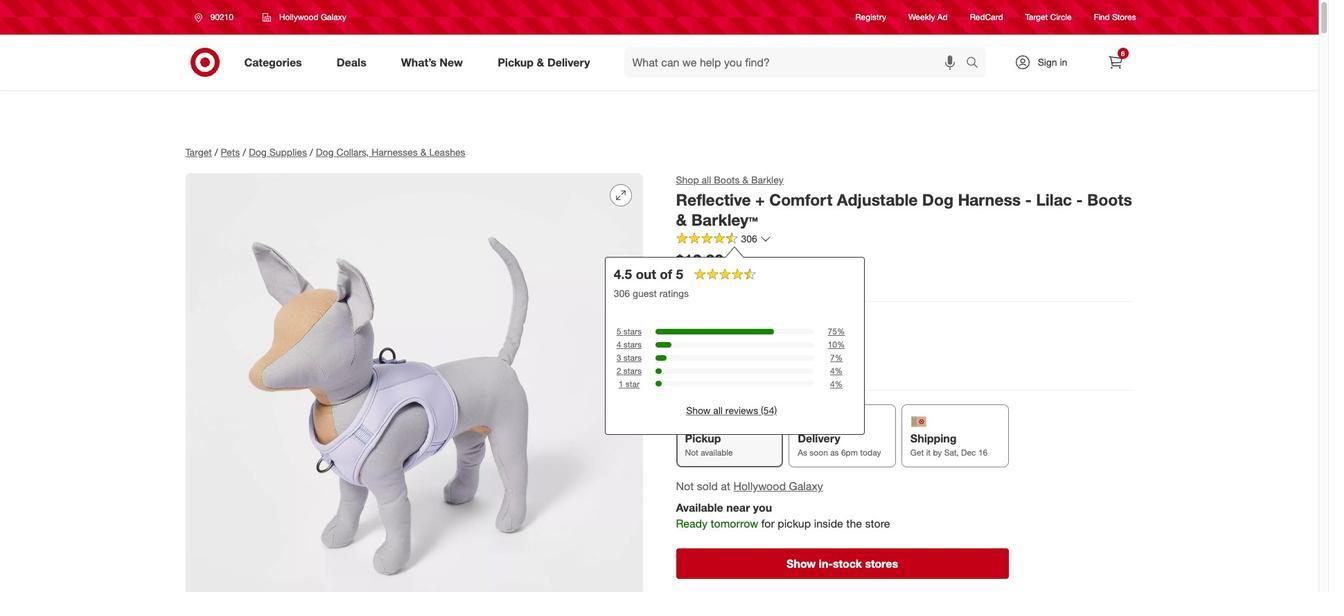 Task type: vqa. For each thing, say whether or not it's contained in the screenshot.
shopper,
no



Task type: locate. For each thing, give the bounding box(es) containing it.
it
[[927, 448, 931, 458]]

0 vertical spatial galaxy
[[321, 12, 347, 22]]

4
[[617, 340, 621, 350], [830, 366, 835, 376], [830, 379, 835, 389]]

1 vertical spatial galaxy
[[736, 274, 766, 286]]

0 horizontal spatial galaxy
[[321, 12, 347, 22]]

306 for 306
[[741, 233, 758, 245]]

4 stars from the top
[[624, 366, 642, 376]]

group
[[675, 316, 1134, 377]]

xs left size chart button
[[703, 317, 717, 331]]

weekly ad
[[909, 12, 948, 22]]

all inside "shop all boots & barkley reflective + comfort adjustable dog harness - lilac - boots & barkley™"
[[702, 174, 711, 186]]

2 4 % from the top
[[830, 379, 843, 389]]

dog collars, harnesses & leashes link
[[316, 146, 466, 158]]

/ right "pets"
[[243, 146, 246, 158]]

1 horizontal spatial all
[[714, 405, 723, 417]]

soon
[[810, 448, 828, 458]]

galaxy inside the "$12.99 at hollywood galaxy"
[[736, 274, 766, 286]]

show left in-
[[787, 557, 816, 571]]

size inside size xs size chart
[[724, 318, 742, 330]]

registry link
[[856, 11, 887, 23]]

0 vertical spatial 4
[[617, 340, 621, 350]]

0 horizontal spatial at
[[676, 274, 685, 286]]

1 horizontal spatial boots
[[1088, 190, 1133, 209]]

barkley
[[751, 174, 784, 186]]

boots up 'reflective'
[[714, 174, 740, 186]]

0 vertical spatial show
[[686, 405, 711, 417]]

% for 5 stars
[[837, 327, 845, 337]]

0 vertical spatial pickup
[[498, 55, 534, 69]]

delivery
[[548, 55, 590, 69], [798, 432, 841, 446]]

5 right of
[[676, 267, 684, 282]]

2 / from the left
[[243, 146, 246, 158]]

delivery inside delivery as soon as 6pm today
[[798, 432, 841, 446]]

weekly ad link
[[909, 11, 948, 23]]

0 horizontal spatial hollywood
[[279, 12, 319, 22]]

show all reviews (54)
[[686, 405, 777, 417]]

/ right supplies
[[310, 146, 313, 158]]

1 horizontal spatial hollywood
[[687, 274, 733, 286]]

in-
[[819, 557, 833, 571]]

find stores link
[[1094, 11, 1137, 23]]

1 vertical spatial 4
[[830, 366, 835, 376]]

harness
[[958, 190, 1021, 209]]

show up pickup not available
[[686, 405, 711, 417]]

- right lilac
[[1077, 190, 1083, 209]]

what's
[[401, 55, 437, 69]]

stores
[[865, 557, 898, 571]]

find stores
[[1094, 12, 1137, 22]]

1 vertical spatial 4 %
[[830, 379, 843, 389]]

1 4 % from the top
[[830, 366, 843, 376]]

(54)
[[761, 405, 777, 417]]

306 down barkley™ at the top right
[[741, 233, 758, 245]]

dog left collars,
[[316, 146, 334, 158]]

0 vertical spatial 4 %
[[830, 366, 843, 376]]

-
[[1026, 190, 1032, 209], [1077, 190, 1083, 209]]

star
[[626, 379, 640, 389]]

stars up '3 stars'
[[624, 340, 642, 350]]

all right shop
[[702, 174, 711, 186]]

1 vertical spatial show
[[787, 557, 816, 571]]

boots
[[714, 174, 740, 186], [1088, 190, 1133, 209]]

not left 'sold'
[[676, 480, 694, 494]]

all inside button
[[714, 405, 723, 417]]

1 vertical spatial all
[[714, 405, 723, 417]]

hollywood up the you
[[734, 480, 786, 494]]

4 % for stars
[[830, 366, 843, 376]]

5 stars
[[617, 327, 642, 337]]

1 horizontal spatial 306
[[741, 233, 758, 245]]

xl
[[833, 349, 846, 363]]

target for target circle
[[1026, 12, 1048, 22]]

1 horizontal spatial galaxy
[[736, 274, 766, 286]]

pickup & delivery
[[498, 55, 590, 69]]

pickup inside pickup not available
[[685, 432, 721, 446]]

1 horizontal spatial delivery
[[798, 432, 841, 446]]

dog right "pets"
[[249, 146, 267, 158]]

pets link
[[221, 146, 240, 158]]

1 horizontal spatial pickup
[[685, 432, 721, 446]]

reviews
[[726, 405, 759, 417]]

xs
[[703, 317, 717, 331], [687, 349, 701, 363]]

1 horizontal spatial dog
[[316, 146, 334, 158]]

1 horizontal spatial -
[[1077, 190, 1083, 209]]

1 stars from the top
[[624, 327, 642, 337]]

get
[[911, 448, 924, 458]]

4 for 2 stars
[[830, 366, 835, 376]]

hollywood down $12.99
[[687, 274, 733, 286]]

target inside target circle link
[[1026, 12, 1048, 22]]

comfort
[[770, 190, 833, 209]]

target left "pets"
[[185, 146, 212, 158]]

barkley™
[[692, 210, 758, 229]]

size
[[676, 317, 697, 331], [724, 318, 742, 330]]

1 vertical spatial target
[[185, 146, 212, 158]]

target / pets / dog supplies / dog collars, harnesses & leashes
[[185, 146, 466, 158]]

/
[[215, 146, 218, 158], [243, 146, 246, 158], [310, 146, 313, 158]]

0 vertical spatial all
[[702, 174, 711, 186]]

1 - from the left
[[1026, 190, 1032, 209]]

what's new
[[401, 55, 463, 69]]

redcard link
[[970, 11, 1004, 23]]

pickup for not
[[685, 432, 721, 446]]

deals
[[337, 55, 367, 69]]

s
[[727, 349, 735, 363]]

leashes
[[429, 146, 466, 158]]

hollywood galaxy button
[[734, 479, 823, 495]]

2 vertical spatial 4
[[830, 379, 835, 389]]

sat,
[[945, 448, 959, 458]]

0 horizontal spatial xs
[[687, 349, 701, 363]]

0 vertical spatial at
[[676, 274, 685, 286]]

dog inside "shop all boots & barkley reflective + comfort adjustable dog harness - lilac - boots & barkley™"
[[923, 190, 954, 209]]

2 stars from the top
[[624, 340, 642, 350]]

deals link
[[325, 47, 384, 78]]

0 horizontal spatial pickup
[[498, 55, 534, 69]]

2 horizontal spatial dog
[[923, 190, 954, 209]]

show in-stock stores
[[787, 557, 898, 571]]

1 horizontal spatial at
[[721, 480, 731, 494]]

galaxy up chart
[[736, 274, 766, 286]]

2 stars
[[617, 366, 642, 376]]

0 vertical spatial delivery
[[548, 55, 590, 69]]

size left chart
[[724, 318, 742, 330]]

306 down 4.5
[[614, 288, 630, 300]]

guest
[[633, 288, 657, 300]]

0 vertical spatial not
[[685, 448, 699, 458]]

1 vertical spatial 306
[[614, 288, 630, 300]]

3 stars from the top
[[624, 353, 642, 363]]

xs left s link
[[687, 349, 701, 363]]

1 horizontal spatial target
[[1026, 12, 1048, 22]]

0 horizontal spatial show
[[686, 405, 711, 417]]

target left circle
[[1026, 12, 1048, 22]]

at
[[676, 274, 685, 286], [721, 480, 731, 494]]

stars up 4 stars
[[624, 327, 642, 337]]

1 horizontal spatial 5
[[676, 267, 684, 282]]

0 horizontal spatial target
[[185, 146, 212, 158]]

shipping get it by sat, dec 16
[[911, 432, 988, 458]]

+
[[756, 190, 765, 209]]

3
[[617, 353, 621, 363]]

target circle
[[1026, 12, 1072, 22]]

0 horizontal spatial 5
[[617, 327, 621, 337]]

size xs size chart
[[676, 317, 767, 331]]

0 horizontal spatial -
[[1026, 190, 1032, 209]]

s link
[[716, 340, 746, 371]]

2 horizontal spatial galaxy
[[789, 480, 823, 494]]

/ left the pets link
[[215, 146, 218, 158]]

1 horizontal spatial /
[[243, 146, 246, 158]]

0 horizontal spatial 306
[[614, 288, 630, 300]]

- left lilac
[[1026, 190, 1032, 209]]

0 horizontal spatial boots
[[714, 174, 740, 186]]

stars down 4 stars
[[624, 353, 642, 363]]

inside
[[814, 517, 844, 531]]

1 horizontal spatial xs
[[703, 317, 717, 331]]

0 horizontal spatial all
[[702, 174, 711, 186]]

near
[[727, 501, 750, 515]]

hollywood up categories link
[[279, 12, 319, 22]]

0 horizontal spatial delivery
[[548, 55, 590, 69]]

4 %
[[830, 366, 843, 376], [830, 379, 843, 389]]

0 horizontal spatial /
[[215, 146, 218, 158]]

dog left harness
[[923, 190, 954, 209]]

1 / from the left
[[215, 146, 218, 158]]

all left reviews
[[714, 405, 723, 417]]

galaxy down the "as"
[[789, 480, 823, 494]]

0 vertical spatial hollywood
[[279, 12, 319, 22]]

90210
[[210, 12, 234, 22]]

not
[[685, 448, 699, 458], [676, 480, 694, 494]]

1 vertical spatial 5
[[617, 327, 621, 337]]

galaxy up deals
[[321, 12, 347, 22]]

pickup up available
[[685, 432, 721, 446]]

&
[[537, 55, 545, 69], [421, 146, 427, 158], [743, 174, 749, 186], [676, 210, 687, 229]]

at right 'sold'
[[721, 480, 731, 494]]

supplies
[[269, 146, 307, 158]]

hollywood inside dropdown button
[[279, 12, 319, 22]]

1 horizontal spatial show
[[787, 557, 816, 571]]

1 vertical spatial not
[[676, 480, 694, 494]]

shop all boots & barkley reflective + comfort adjustable dog harness - lilac - boots & barkley™
[[676, 174, 1133, 229]]

stars up "star"
[[624, 366, 642, 376]]

1 horizontal spatial size
[[724, 318, 742, 330]]

1 vertical spatial delivery
[[798, 432, 841, 446]]

1 vertical spatial hollywood
[[687, 274, 733, 286]]

2 horizontal spatial hollywood
[[734, 480, 786, 494]]

5
[[676, 267, 684, 282], [617, 327, 621, 337]]

% for 3 stars
[[835, 353, 843, 363]]

0 vertical spatial 306
[[741, 233, 758, 245]]

0 vertical spatial xs
[[703, 317, 717, 331]]

pickup & delivery link
[[486, 47, 608, 78]]

0 horizontal spatial dog
[[249, 146, 267, 158]]

boots right lilac
[[1088, 190, 1133, 209]]

sign in link
[[1003, 47, 1089, 78]]

2 horizontal spatial /
[[310, 146, 313, 158]]

0 vertical spatial target
[[1026, 12, 1048, 22]]

1 vertical spatial pickup
[[685, 432, 721, 446]]

% for 1 star
[[835, 379, 843, 389]]

5 up 4 stars
[[617, 327, 621, 337]]

size down "ratings"
[[676, 317, 697, 331]]

not left available
[[685, 448, 699, 458]]

galaxy inside hollywood galaxy dropdown button
[[321, 12, 347, 22]]

pickup right new
[[498, 55, 534, 69]]

stars for 3 stars
[[624, 353, 642, 363]]

at right of
[[676, 274, 685, 286]]

1 vertical spatial xs
[[687, 349, 701, 363]]

target link
[[185, 146, 212, 158]]

2 vertical spatial galaxy
[[789, 480, 823, 494]]



Task type: describe. For each thing, give the bounding box(es) containing it.
the
[[847, 517, 862, 531]]

show for show all reviews (54)
[[686, 405, 711, 417]]

What can we help you find? suggestions appear below search field
[[624, 47, 970, 78]]

in
[[1060, 56, 1068, 68]]

all for show all reviews (54)
[[714, 405, 723, 417]]

4 % for star
[[830, 379, 843, 389]]

hollywood inside the "$12.99 at hollywood galaxy"
[[687, 274, 733, 286]]

6 link
[[1101, 47, 1131, 78]]

2 - from the left
[[1077, 190, 1083, 209]]

stores
[[1113, 12, 1137, 22]]

16
[[979, 448, 988, 458]]

4 stars
[[617, 340, 642, 350]]

0 vertical spatial 5
[[676, 267, 684, 282]]

search
[[960, 57, 993, 70]]

306 link
[[676, 233, 772, 249]]

2
[[617, 366, 621, 376]]

delivery as soon as 6pm today
[[798, 432, 881, 458]]

1
[[619, 379, 623, 389]]

stars for 4 stars
[[624, 340, 642, 350]]

$12.99
[[676, 251, 724, 270]]

3 / from the left
[[310, 146, 313, 158]]

reflective + comfort adjustable dog harness - lilac - boots & barkley™, 1 of 12 image
[[185, 173, 643, 593]]

7 %
[[830, 353, 843, 363]]

target circle link
[[1026, 11, 1072, 23]]

target for target / pets / dog supplies / dog collars, harnesses & leashes
[[185, 146, 212, 158]]

reflective
[[676, 190, 751, 209]]

circle
[[1051, 12, 1072, 22]]

for
[[762, 517, 775, 531]]

out
[[636, 267, 656, 282]]

0 vertical spatial boots
[[714, 174, 740, 186]]

what's new link
[[389, 47, 481, 78]]

75
[[828, 327, 837, 337]]

0 horizontal spatial size
[[676, 317, 697, 331]]

by
[[933, 448, 942, 458]]

available near you ready tomorrow for pickup inside the store
[[676, 501, 891, 531]]

categories link
[[233, 47, 319, 78]]

m
[[762, 349, 772, 363]]

registry
[[856, 12, 887, 22]]

dog supplies link
[[249, 146, 307, 158]]

6
[[1122, 49, 1125, 58]]

weekly
[[909, 12, 936, 22]]

group containing size
[[675, 316, 1134, 377]]

you
[[753, 501, 772, 515]]

as
[[798, 448, 808, 458]]

l
[[800, 349, 806, 363]]

m link
[[752, 340, 782, 371]]

collars,
[[337, 146, 369, 158]]

new
[[440, 55, 463, 69]]

show all reviews (54) button
[[686, 404, 777, 418]]

pets
[[221, 146, 240, 158]]

today
[[861, 448, 881, 458]]

hollywood galaxy button
[[254, 5, 356, 30]]

at inside the "$12.99 at hollywood galaxy"
[[676, 274, 685, 286]]

stars for 2 stars
[[624, 366, 642, 376]]

shipping
[[911, 432, 957, 446]]

xs link
[[678, 340, 710, 371]]

hollywood galaxy
[[279, 12, 347, 22]]

ready
[[676, 517, 708, 531]]

find
[[1094, 12, 1110, 22]]

pickup for &
[[498, 55, 534, 69]]

show for show in-stock stores
[[787, 557, 816, 571]]

10
[[828, 340, 837, 350]]

% for 4 stars
[[837, 340, 845, 350]]

all for shop all boots & barkley reflective + comfort adjustable dog harness - lilac - boots & barkley™
[[702, 174, 711, 186]]

size chart button
[[723, 317, 768, 332]]

10 %
[[828, 340, 845, 350]]

pickup not available
[[685, 432, 733, 458]]

1 vertical spatial at
[[721, 480, 731, 494]]

7
[[830, 353, 835, 363]]

pickup
[[778, 517, 811, 531]]

2 vertical spatial hollywood
[[734, 480, 786, 494]]

search button
[[960, 47, 993, 80]]

stars for 5 stars
[[624, 327, 642, 337]]

xl link
[[824, 340, 855, 371]]

l link
[[788, 340, 818, 371]]

4.5
[[614, 267, 632, 282]]

not sold at hollywood galaxy
[[676, 480, 823, 494]]

store
[[866, 517, 891, 531]]

as
[[831, 448, 839, 458]]

ratings
[[660, 288, 689, 300]]

sold
[[697, 480, 718, 494]]

ad
[[938, 12, 948, 22]]

of
[[660, 267, 673, 282]]

4 for 1 star
[[830, 379, 835, 389]]

adjustable
[[837, 190, 918, 209]]

306 guest ratings
[[614, 288, 689, 300]]

shop
[[676, 174, 699, 186]]

306 for 306 guest ratings
[[614, 288, 630, 300]]

redcard
[[970, 12, 1004, 22]]

tomorrow
[[711, 517, 759, 531]]

sign in
[[1038, 56, 1068, 68]]

stock
[[833, 557, 862, 571]]

1 star
[[619, 379, 640, 389]]

4.5 out of 5
[[614, 267, 684, 282]]

chart
[[744, 318, 767, 330]]

% for 2 stars
[[835, 366, 843, 376]]

$12.99 at hollywood galaxy
[[676, 251, 766, 286]]

not inside pickup not available
[[685, 448, 699, 458]]

dec
[[962, 448, 976, 458]]

1 vertical spatial boots
[[1088, 190, 1133, 209]]



